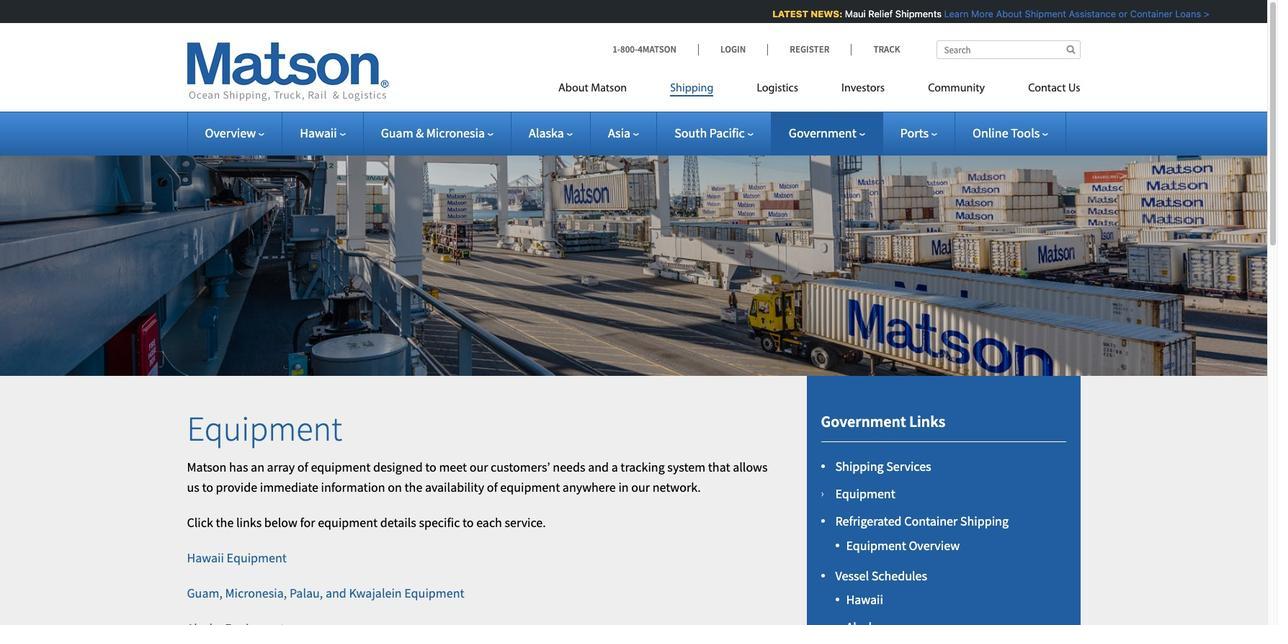 Task type: vqa. For each thing, say whether or not it's contained in the screenshot.
rightmost the
yes



Task type: locate. For each thing, give the bounding box(es) containing it.
0 horizontal spatial matson
[[187, 459, 227, 476]]

1 vertical spatial hawaii link
[[847, 592, 884, 609]]

shipping link
[[649, 76, 736, 105]]

government for government links
[[821, 412, 907, 432]]

and
[[588, 459, 609, 476], [326, 585, 347, 602]]

to left each
[[463, 515, 474, 531]]

shipping for shipping services
[[836, 459, 884, 475]]

services
[[887, 459, 932, 475]]

equipment down customers'
[[501, 480, 560, 496]]

government for government
[[789, 125, 857, 141]]

hawaii down the "vessel"
[[847, 592, 884, 609]]

2 horizontal spatial hawaii
[[847, 592, 884, 609]]

about
[[995, 8, 1021, 19], [559, 83, 589, 94]]

0 horizontal spatial shipping
[[671, 83, 714, 94]]

community
[[929, 83, 986, 94]]

about matson link
[[559, 76, 649, 105]]

0 horizontal spatial the
[[216, 515, 234, 531]]

equipment link
[[836, 486, 896, 503]]

hawaii link down blue matson logo with ocean, shipping, truck, rail and logistics written beneath it.
[[300, 125, 346, 141]]

kwajalein
[[349, 585, 402, 602]]

1 vertical spatial shipping
[[836, 459, 884, 475]]

palau,
[[290, 585, 323, 602]]

matson down 1-
[[591, 83, 627, 94]]

1 vertical spatial overview
[[909, 538, 960, 554]]

1 vertical spatial container
[[905, 513, 958, 530]]

hawaii inside 'government links' section
[[847, 592, 884, 609]]

details
[[380, 515, 417, 531]]

equipment overview
[[847, 538, 960, 554]]

blue matson logo with ocean, shipping, truck, rail and logistics written beneath it. image
[[187, 43, 389, 102]]

or
[[1117, 8, 1126, 19]]

0 vertical spatial the
[[405, 480, 423, 496]]

0 horizontal spatial to
[[202, 480, 213, 496]]

our right meet
[[470, 459, 488, 476]]

of
[[298, 459, 308, 476], [487, 480, 498, 496]]

1 horizontal spatial our
[[632, 480, 650, 496]]

of down customers'
[[487, 480, 498, 496]]

links
[[236, 515, 262, 531]]

2 vertical spatial hawaii
[[847, 592, 884, 609]]

to left meet
[[426, 459, 437, 476]]

needs
[[553, 459, 586, 476]]

south
[[675, 125, 707, 141]]

0 vertical spatial about
[[995, 8, 1021, 19]]

about matson
[[559, 83, 627, 94]]

0 vertical spatial shipping
[[671, 83, 714, 94]]

and right palau,
[[326, 585, 347, 602]]

1 vertical spatial to
[[202, 480, 213, 496]]

loans
[[1174, 8, 1200, 19]]

0 vertical spatial government
[[789, 125, 857, 141]]

online tools link
[[973, 125, 1049, 141]]

in
[[619, 480, 629, 496]]

asia link
[[608, 125, 640, 141]]

contact us
[[1029, 83, 1081, 94]]

0 horizontal spatial hawaii link
[[300, 125, 346, 141]]

contact us link
[[1007, 76, 1081, 105]]

1-
[[613, 43, 621, 56]]

0 vertical spatial equipment
[[311, 459, 371, 476]]

search image
[[1067, 45, 1076, 54]]

online tools
[[973, 125, 1040, 141]]

2 vertical spatial shipping
[[961, 513, 1009, 530]]

container right or
[[1129, 8, 1171, 19]]

equipment up information
[[311, 459, 371, 476]]

and inside matson has an array of equipment designed to meet our customers' needs and a tracking system that allows us to provide immediate information on the availability of equipment anywhere in our network.
[[588, 459, 609, 476]]

register link
[[768, 43, 852, 56]]

0 horizontal spatial of
[[298, 459, 308, 476]]

government down top menu navigation
[[789, 125, 857, 141]]

1 horizontal spatial the
[[405, 480, 423, 496]]

1 horizontal spatial and
[[588, 459, 609, 476]]

1 vertical spatial government
[[821, 412, 907, 432]]

government up shipping services
[[821, 412, 907, 432]]

0 horizontal spatial container
[[905, 513, 958, 530]]

tools
[[1012, 125, 1040, 141]]

1 horizontal spatial about
[[995, 8, 1021, 19]]

1 vertical spatial of
[[487, 480, 498, 496]]

register
[[790, 43, 830, 56]]

allows
[[733, 459, 768, 476]]

to right the "us" on the bottom left of page
[[202, 480, 213, 496]]

container
[[1129, 8, 1171, 19], [905, 513, 958, 530]]

a
[[612, 459, 618, 476]]

1 vertical spatial and
[[326, 585, 347, 602]]

government inside section
[[821, 412, 907, 432]]

anywhere
[[563, 480, 616, 496]]

hawaii down blue matson logo with ocean, shipping, truck, rail and logistics written beneath it.
[[300, 125, 337, 141]]

0 horizontal spatial overview
[[205, 125, 256, 141]]

0 vertical spatial and
[[588, 459, 609, 476]]

hawaii up guam,
[[187, 550, 224, 567]]

information
[[321, 480, 386, 496]]

hawaii link
[[300, 125, 346, 141], [847, 592, 884, 609]]

refrigerated
[[836, 513, 902, 530]]

0 vertical spatial to
[[426, 459, 437, 476]]

the right on
[[405, 480, 423, 496]]

login link
[[699, 43, 768, 56]]

vessel schedules link
[[836, 568, 928, 584]]

guam, micronesia, palau, and kwajalein equipment link
[[187, 585, 465, 602]]

1 vertical spatial hawaii
[[187, 550, 224, 567]]

to
[[426, 459, 437, 476], [202, 480, 213, 496], [463, 515, 474, 531]]

shipping
[[671, 83, 714, 94], [836, 459, 884, 475], [961, 513, 1009, 530]]

container up "equipment overview"
[[905, 513, 958, 530]]

shipping for shipping
[[671, 83, 714, 94]]

0 vertical spatial container
[[1129, 8, 1171, 19]]

1 horizontal spatial overview
[[909, 538, 960, 554]]

1 vertical spatial matson
[[187, 459, 227, 476]]

hawaii link down the "vessel"
[[847, 592, 884, 609]]

1 horizontal spatial hawaii link
[[847, 592, 884, 609]]

guam, micronesia, palau, and kwajalein equipment
[[187, 585, 465, 602]]

south pacific link
[[675, 125, 754, 141]]

has
[[229, 459, 248, 476]]

network.
[[653, 480, 701, 496]]

government
[[789, 125, 857, 141], [821, 412, 907, 432]]

None search field
[[937, 40, 1081, 59]]

1 horizontal spatial matson
[[591, 83, 627, 94]]

1 vertical spatial the
[[216, 515, 234, 531]]

0 horizontal spatial our
[[470, 459, 488, 476]]

immediate
[[260, 480, 319, 496]]

4matson
[[638, 43, 677, 56]]

equipment
[[311, 459, 371, 476], [501, 480, 560, 496], [318, 515, 378, 531]]

tracking
[[621, 459, 665, 476]]

hawaii equipment
[[187, 550, 287, 567]]

learn more about shipment assistance or container loans > link
[[943, 8, 1208, 19]]

overview inside 'government links' section
[[909, 538, 960, 554]]

specific
[[419, 515, 460, 531]]

equipment up refrigerated
[[836, 486, 896, 503]]

cranes load and offload matson containers from the containership at the terminal. image
[[0, 133, 1268, 376]]

array
[[267, 459, 295, 476]]

learn
[[943, 8, 967, 19]]

equipment for to
[[311, 459, 371, 476]]

2 vertical spatial equipment
[[318, 515, 378, 531]]

0 horizontal spatial about
[[559, 83, 589, 94]]

0 vertical spatial hawaii
[[300, 125, 337, 141]]

1 horizontal spatial hawaii
[[300, 125, 337, 141]]

our
[[470, 459, 488, 476], [632, 480, 650, 496]]

and left a
[[588, 459, 609, 476]]

the left links
[[216, 515, 234, 531]]

for
[[300, 515, 315, 531]]

overview
[[205, 125, 256, 141], [909, 538, 960, 554]]

about right more
[[995, 8, 1021, 19]]

vessel
[[836, 568, 869, 584]]

2 horizontal spatial shipping
[[961, 513, 1009, 530]]

contact
[[1029, 83, 1067, 94]]

shipping inside top menu navigation
[[671, 83, 714, 94]]

click the links below for equipment details specific to each service.
[[187, 515, 546, 531]]

1 vertical spatial about
[[559, 83, 589, 94]]

0 vertical spatial of
[[298, 459, 308, 476]]

0 vertical spatial matson
[[591, 83, 627, 94]]

1 horizontal spatial of
[[487, 480, 498, 496]]

our right in
[[632, 480, 650, 496]]

0 vertical spatial hawaii link
[[300, 125, 346, 141]]

of right array
[[298, 459, 308, 476]]

equipment down information
[[318, 515, 378, 531]]

matson up the "us" on the bottom left of page
[[187, 459, 227, 476]]

1 vertical spatial equipment
[[501, 480, 560, 496]]

2 vertical spatial to
[[463, 515, 474, 531]]

about up alaska link
[[559, 83, 589, 94]]

1 vertical spatial our
[[632, 480, 650, 496]]

0 vertical spatial overview
[[205, 125, 256, 141]]

0 horizontal spatial hawaii
[[187, 550, 224, 567]]

equipment
[[187, 407, 342, 451], [836, 486, 896, 503], [847, 538, 907, 554], [227, 550, 287, 567], [405, 585, 465, 602]]

login
[[721, 43, 746, 56]]

hawaii for bottommost hawaii link
[[847, 592, 884, 609]]

community link
[[907, 76, 1007, 105]]

1 horizontal spatial shipping
[[836, 459, 884, 475]]

matson
[[591, 83, 627, 94], [187, 459, 227, 476]]

logistics link
[[736, 76, 820, 105]]



Task type: describe. For each thing, give the bounding box(es) containing it.
guam & micronesia
[[381, 125, 485, 141]]

hawaii for hawaii equipment
[[187, 550, 224, 567]]

latest news: maui relief shipments learn more about shipment assistance or container loans >
[[771, 8, 1208, 19]]

top menu navigation
[[559, 76, 1081, 105]]

matson has an array of equipment designed to meet our customers' needs and a tracking system that allows us to provide immediate information on the availability of equipment anywhere in our network.
[[187, 459, 768, 496]]

provide
[[216, 480, 257, 496]]

equipment right the kwajalein
[[405, 585, 465, 602]]

designed
[[373, 459, 423, 476]]

micronesia
[[427, 125, 485, 141]]

logistics
[[757, 83, 799, 94]]

micronesia,
[[225, 585, 287, 602]]

1-800-4matson link
[[613, 43, 699, 56]]

customers'
[[491, 459, 551, 476]]

alaska
[[529, 125, 564, 141]]

availability
[[425, 480, 485, 496]]

shipping services link
[[836, 459, 932, 475]]

assistance
[[1068, 8, 1115, 19]]

below
[[264, 515, 298, 531]]

1-800-4matson
[[613, 43, 677, 56]]

online
[[973, 125, 1009, 141]]

track link
[[852, 43, 901, 56]]

click
[[187, 515, 213, 531]]

relief
[[867, 8, 891, 19]]

maui
[[843, 8, 864, 19]]

guam & micronesia link
[[381, 125, 494, 141]]

guam,
[[187, 585, 223, 602]]

0 horizontal spatial and
[[326, 585, 347, 602]]

us
[[1069, 83, 1081, 94]]

equipment down refrigerated
[[847, 538, 907, 554]]

equipment up an at the left of the page
[[187, 407, 342, 451]]

matson inside top menu navigation
[[591, 83, 627, 94]]

>
[[1202, 8, 1208, 19]]

meet
[[439, 459, 467, 476]]

2 horizontal spatial to
[[463, 515, 474, 531]]

guam
[[381, 125, 414, 141]]

0 vertical spatial our
[[470, 459, 488, 476]]

about inside top menu navigation
[[559, 83, 589, 94]]

latest
[[771, 8, 807, 19]]

south pacific
[[675, 125, 745, 141]]

links
[[910, 412, 946, 432]]

on
[[388, 480, 402, 496]]

asia
[[608, 125, 631, 141]]

shipping services
[[836, 459, 932, 475]]

Search search field
[[937, 40, 1081, 59]]

an
[[251, 459, 265, 476]]

ports link
[[901, 125, 938, 141]]

service.
[[505, 515, 546, 531]]

more
[[970, 8, 992, 19]]

each
[[477, 515, 502, 531]]

800-
[[621, 43, 638, 56]]

government links
[[821, 412, 946, 432]]

refrigerated container shipping link
[[836, 513, 1009, 530]]

vessel schedules
[[836, 568, 928, 584]]

equipment up micronesia, on the bottom left of page
[[227, 550, 287, 567]]

news:
[[809, 8, 841, 19]]

1 horizontal spatial to
[[426, 459, 437, 476]]

shipments
[[894, 8, 940, 19]]

&
[[416, 125, 424, 141]]

us
[[187, 480, 200, 496]]

government links section
[[789, 376, 1099, 626]]

alaska link
[[529, 125, 573, 141]]

equipment for specific
[[318, 515, 378, 531]]

hawaii equipment link
[[187, 550, 287, 567]]

equipment overview link
[[847, 538, 960, 554]]

track
[[874, 43, 901, 56]]

system
[[668, 459, 706, 476]]

investors
[[842, 83, 885, 94]]

overview link
[[205, 125, 265, 141]]

that
[[708, 459, 731, 476]]

1 horizontal spatial container
[[1129, 8, 1171, 19]]

matson inside matson has an array of equipment designed to meet our customers' needs and a tracking system that allows us to provide immediate information on the availability of equipment anywhere in our network.
[[187, 459, 227, 476]]

schedules
[[872, 568, 928, 584]]

shipment
[[1023, 8, 1065, 19]]

the inside matson has an array of equipment designed to meet our customers' needs and a tracking system that allows us to provide immediate information on the availability of equipment anywhere in our network.
[[405, 480, 423, 496]]

container inside 'government links' section
[[905, 513, 958, 530]]

refrigerated container shipping
[[836, 513, 1009, 530]]

government link
[[789, 125, 866, 141]]



